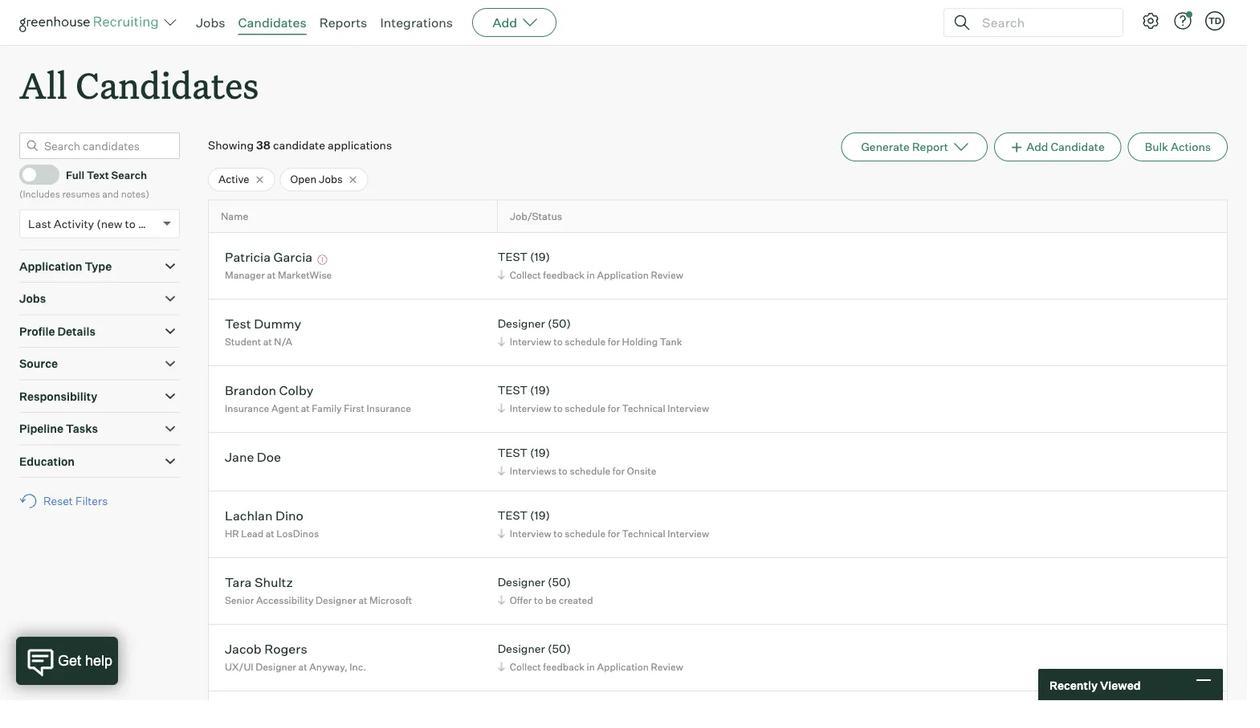 Task type: describe. For each thing, give the bounding box(es) containing it.
jane
[[225, 449, 254, 465]]

at inside tara shultz senior accessibility designer at microsoft
[[359, 594, 367, 606]]

at inside test dummy student at n/a
[[263, 335, 272, 347]]

patricia
[[225, 249, 271, 265]]

Search candidates field
[[19, 133, 180, 159]]

showing
[[208, 138, 254, 152]]

in for (19)
[[587, 269, 595, 281]]

notes)
[[121, 188, 149, 200]]

open
[[290, 173, 317, 186]]

application type
[[19, 259, 112, 273]]

reset
[[43, 494, 73, 508]]

colby
[[279, 382, 313, 398]]

integrations link
[[380, 14, 453, 31]]

configure image
[[1141, 11, 1160, 31]]

td button
[[1205, 11, 1225, 31]]

agent
[[271, 402, 299, 414]]

application for designer
[[597, 661, 649, 673]]

jane doe link
[[225, 449, 281, 467]]

to for lachlan dino
[[554, 527, 563, 539]]

jane doe
[[225, 449, 281, 465]]

reports link
[[319, 14, 367, 31]]

profile details
[[19, 324, 96, 338]]

at inside brandon colby insurance agent at family first insurance
[[301, 402, 310, 414]]

generate
[[861, 140, 910, 154]]

for inside test (19) interviews to schedule for onsite
[[613, 465, 625, 477]]

integrations
[[380, 14, 453, 31]]

add button
[[472, 8, 557, 37]]

collect feedback in application review link for designer (50)
[[495, 659, 687, 674]]

last activity (new to old)
[[28, 217, 159, 231]]

holding
[[622, 335, 658, 347]]

at down patricia garcia link
[[267, 269, 276, 281]]

candidate
[[273, 138, 325, 152]]

test for manager at marketwise
[[498, 250, 528, 264]]

add candidate
[[1027, 140, 1105, 154]]

activity
[[54, 217, 94, 231]]

interview to schedule for technical interview link for dino
[[495, 526, 713, 541]]

to for brandon colby
[[554, 402, 563, 414]]

jobs link
[[196, 14, 225, 31]]

bulk
[[1145, 140, 1168, 154]]

bulk actions link
[[1128, 133, 1228, 162]]

text
[[87, 168, 109, 181]]

feedback for (50)
[[543, 661, 585, 673]]

designer for designer (50) interview to schedule for holding tank
[[498, 317, 545, 331]]

collect for test
[[510, 269, 541, 281]]

patricia garcia
[[225, 249, 313, 265]]

full text search (includes resumes and notes)
[[19, 168, 149, 200]]

generate report
[[861, 140, 948, 154]]

marketwise
[[278, 269, 332, 281]]

(19) for insurance agent at family first insurance
[[530, 383, 550, 397]]

open jobs
[[290, 173, 343, 186]]

recently viewed
[[1050, 678, 1141, 692]]

manager
[[225, 269, 265, 281]]

test (19) collect feedback in application review
[[498, 250, 683, 281]]

search
[[111, 168, 147, 181]]

(50) inside designer (50) collect feedback in application review
[[548, 642, 571, 656]]

type
[[85, 259, 112, 273]]

add for add candidate
[[1027, 140, 1048, 154]]

reset filters button
[[19, 486, 116, 516]]

onsite
[[627, 465, 656, 477]]

jacob
[[225, 641, 262, 657]]

to inside test (19) interviews to schedule for onsite
[[558, 465, 568, 477]]

reports
[[319, 14, 367, 31]]

senior
[[225, 594, 254, 606]]

job/status
[[510, 210, 562, 223]]

in for (50)
[[587, 661, 595, 673]]

test
[[225, 315, 251, 331]]

patricia garcia has been in application review for more than 5 days image
[[315, 255, 330, 265]]

pipeline tasks
[[19, 422, 98, 436]]

interview to schedule for holding tank link
[[495, 334, 686, 349]]

lachlan dino hr lead at losdinos
[[225, 507, 319, 539]]

tank
[[660, 335, 682, 347]]

jacob rogers link
[[225, 641, 307, 659]]

patricia garcia link
[[225, 249, 313, 267]]

review for (19)
[[651, 269, 683, 281]]

old)
[[138, 217, 159, 231]]

0 vertical spatial candidates
[[238, 14, 306, 31]]

showing 38 candidate applications
[[208, 138, 392, 152]]

dino
[[275, 507, 304, 523]]

2 horizontal spatial jobs
[[319, 173, 343, 186]]

lachlan
[[225, 507, 273, 523]]

1 horizontal spatial jobs
[[196, 14, 225, 31]]

interview to schedule for technical interview link for colby
[[495, 400, 713, 416]]

technical for lachlan dino
[[622, 527, 665, 539]]

garcia
[[274, 249, 313, 265]]

add candidate link
[[994, 133, 1122, 162]]

tara
[[225, 574, 252, 590]]

for for colby
[[608, 402, 620, 414]]

shultz
[[254, 574, 293, 590]]

all
[[19, 61, 67, 108]]

test (19) interview to schedule for technical interview for colby
[[498, 383, 709, 414]]

interview for lachlan dino
[[510, 527, 551, 539]]

schedule for dummy
[[565, 335, 606, 347]]

tara shultz senior accessibility designer at microsoft
[[225, 574, 412, 606]]

collect for designer
[[510, 661, 541, 673]]

schedule for colby
[[565, 402, 606, 414]]

designer (50) interview to schedule for holding tank
[[498, 317, 682, 347]]

rogers
[[264, 641, 307, 657]]

review for (50)
[[651, 661, 683, 673]]

(19) for hr lead at losdinos
[[530, 509, 550, 523]]

to for test dummy
[[554, 335, 563, 347]]

created
[[559, 594, 593, 606]]



Task type: vqa. For each thing, say whether or not it's contained in the screenshot.


Task type: locate. For each thing, give the bounding box(es) containing it.
feedback for (19)
[[543, 269, 585, 281]]

collect down offer
[[510, 661, 541, 673]]

(50) up interview to schedule for holding tank link
[[548, 317, 571, 331]]

accessibility
[[256, 594, 314, 606]]

test
[[498, 250, 528, 264], [498, 383, 528, 397], [498, 446, 528, 460], [498, 509, 528, 523]]

profile
[[19, 324, 55, 338]]

collect
[[510, 269, 541, 281], [510, 661, 541, 673]]

38
[[256, 138, 271, 152]]

collect down job/status
[[510, 269, 541, 281]]

2 interview to schedule for technical interview link from the top
[[495, 526, 713, 541]]

designer (50) offer to be created
[[498, 575, 593, 606]]

filters
[[75, 494, 108, 508]]

test (19) interview to schedule for technical interview down interviews to schedule for onsite link
[[498, 509, 709, 539]]

1 horizontal spatial insurance
[[367, 402, 411, 414]]

1 vertical spatial interview to schedule for technical interview link
[[495, 526, 713, 541]]

in up designer (50) interview to schedule for holding tank in the top of the page
[[587, 269, 595, 281]]

candidates right jobs link in the top of the page
[[238, 14, 306, 31]]

test for hr lead at losdinos
[[498, 509, 528, 523]]

test (19) interview to schedule for technical interview down interview to schedule for holding tank link
[[498, 383, 709, 414]]

offer to be created link
[[495, 592, 597, 608]]

1 interview to schedule for technical interview link from the top
[[495, 400, 713, 416]]

candidate reports are now available! apply filters and select "view in app" element
[[841, 133, 988, 162]]

2 test from the top
[[498, 383, 528, 397]]

1 review from the top
[[651, 269, 683, 281]]

checkmark image
[[27, 168, 39, 180]]

designer down offer
[[498, 642, 545, 656]]

0 horizontal spatial jobs
[[19, 292, 46, 306]]

in inside test (19) collect feedback in application review
[[587, 269, 595, 281]]

designer down jacob rogers link
[[256, 661, 296, 673]]

collect feedback in application review link
[[495, 267, 687, 282], [495, 659, 687, 674]]

collect feedback in application review link down created
[[495, 659, 687, 674]]

4 test from the top
[[498, 509, 528, 523]]

at right lead
[[266, 527, 274, 539]]

student
[[225, 335, 261, 347]]

at left microsoft at bottom left
[[359, 594, 367, 606]]

application for test
[[597, 269, 649, 281]]

for left 'onsite'
[[613, 465, 625, 477]]

2 (50) from the top
[[548, 575, 571, 589]]

source
[[19, 357, 58, 371]]

at left n/a
[[263, 335, 272, 347]]

(50) for tara shultz
[[548, 575, 571, 589]]

3 (50) from the top
[[548, 642, 571, 656]]

interview for test dummy
[[510, 335, 551, 347]]

(19) inside test (19) collect feedback in application review
[[530, 250, 550, 264]]

test dummy student at n/a
[[225, 315, 301, 347]]

candidates down jobs link in the top of the page
[[76, 61, 259, 108]]

1 collect feedback in application review link from the top
[[495, 267, 687, 282]]

2 vertical spatial jobs
[[19, 292, 46, 306]]

schedule left 'onsite'
[[570, 465, 611, 477]]

family
[[312, 402, 342, 414]]

interview for brandon colby
[[510, 402, 551, 414]]

test (19) interviews to schedule for onsite
[[498, 446, 656, 477]]

at inside lachlan dino hr lead at losdinos
[[266, 527, 274, 539]]

application inside test (19) collect feedback in application review
[[597, 269, 649, 281]]

doe
[[257, 449, 281, 465]]

1 (50) from the top
[[548, 317, 571, 331]]

1 vertical spatial jobs
[[319, 173, 343, 186]]

technical up 'onsite'
[[622, 402, 665, 414]]

in inside designer (50) collect feedback in application review
[[587, 661, 595, 673]]

review inside designer (50) collect feedback in application review
[[651, 661, 683, 673]]

jobs right open
[[319, 173, 343, 186]]

feedback inside test (19) collect feedback in application review
[[543, 269, 585, 281]]

manager at marketwise
[[225, 269, 332, 281]]

to
[[125, 217, 136, 231], [554, 335, 563, 347], [554, 402, 563, 414], [558, 465, 568, 477], [554, 527, 563, 539], [534, 594, 543, 606]]

for for dummy
[[608, 335, 620, 347]]

recently
[[1050, 678, 1098, 692]]

0 vertical spatial in
[[587, 269, 595, 281]]

collect feedback in application review link up designer (50) interview to schedule for holding tank in the top of the page
[[495, 267, 687, 282]]

collect inside designer (50) collect feedback in application review
[[510, 661, 541, 673]]

collect feedback in application review link for test (19)
[[495, 267, 687, 282]]

designer inside designer (50) offer to be created
[[498, 575, 545, 589]]

designer (50) collect feedback in application review
[[498, 642, 683, 673]]

tasks
[[66, 422, 98, 436]]

add inside add "popup button"
[[492, 14, 517, 31]]

2 test (19) interview to schedule for technical interview from the top
[[498, 509, 709, 539]]

losdinos
[[277, 527, 319, 539]]

test inside test (19) collect feedback in application review
[[498, 250, 528, 264]]

actions
[[1171, 140, 1211, 154]]

designer up interview to schedule for holding tank link
[[498, 317, 545, 331]]

0 vertical spatial technical
[[622, 402, 665, 414]]

n/a
[[274, 335, 292, 347]]

interview to schedule for technical interview link up test (19) interviews to schedule for onsite
[[495, 400, 713, 416]]

applications
[[328, 138, 392, 152]]

designer inside designer (50) collect feedback in application review
[[498, 642, 545, 656]]

to for tara shultz
[[534, 594, 543, 606]]

0 vertical spatial test (19) interview to schedule for technical interview
[[498, 383, 709, 414]]

1 vertical spatial technical
[[622, 527, 665, 539]]

microsoft
[[369, 594, 412, 606]]

insurance
[[225, 402, 269, 414], [367, 402, 411, 414]]

for
[[608, 335, 620, 347], [608, 402, 620, 414], [613, 465, 625, 477], [608, 527, 620, 539]]

to inside designer (50) offer to be created
[[534, 594, 543, 606]]

td button
[[1202, 8, 1228, 34]]

brandon colby link
[[225, 382, 313, 400]]

2 insurance from the left
[[367, 402, 411, 414]]

be
[[545, 594, 557, 606]]

0 vertical spatial (50)
[[548, 317, 571, 331]]

at down rogers
[[298, 661, 307, 673]]

2 collect feedback in application review link from the top
[[495, 659, 687, 674]]

active
[[218, 173, 249, 186]]

schedule
[[565, 335, 606, 347], [565, 402, 606, 414], [570, 465, 611, 477], [565, 527, 606, 539]]

dummy
[[254, 315, 301, 331]]

jobs up profile
[[19, 292, 46, 306]]

for inside designer (50) interview to schedule for holding tank
[[608, 335, 620, 347]]

schedule down interviews to schedule for onsite link
[[565, 527, 606, 539]]

feedback up designer (50) interview to schedule for holding tank in the top of the page
[[543, 269, 585, 281]]

interviews to schedule for onsite link
[[495, 463, 660, 478]]

last activity (new to old) option
[[28, 217, 159, 231]]

insurance down brandon
[[225, 402, 269, 414]]

designer up offer
[[498, 575, 545, 589]]

technical down 'onsite'
[[622, 527, 665, 539]]

0 vertical spatial collect feedback in application review link
[[495, 267, 687, 282]]

at inside the jacob rogers ux/ui designer at anyway, inc.
[[298, 661, 307, 673]]

feedback down created
[[543, 661, 585, 673]]

0 vertical spatial jobs
[[196, 14, 225, 31]]

schedule inside test (19) interviews to schedule for onsite
[[570, 465, 611, 477]]

in
[[587, 269, 595, 281], [587, 661, 595, 673]]

1 vertical spatial collect feedback in application review link
[[495, 659, 687, 674]]

(19) inside test (19) interviews to schedule for onsite
[[530, 446, 550, 460]]

test (19) interview to schedule for technical interview for dino
[[498, 509, 709, 539]]

(19) down interviews
[[530, 509, 550, 523]]

schedule up test (19) interviews to schedule for onsite
[[565, 402, 606, 414]]

schedule for dino
[[565, 527, 606, 539]]

reset filters
[[43, 494, 108, 508]]

pipeline
[[19, 422, 63, 436]]

(19) for manager at marketwise
[[530, 250, 550, 264]]

bulk actions
[[1145, 140, 1211, 154]]

greenhouse recruiting image
[[19, 13, 164, 32]]

2 (19) from the top
[[530, 383, 550, 397]]

(19) down interview to schedule for holding tank link
[[530, 383, 550, 397]]

4 (19) from the top
[[530, 509, 550, 523]]

tara shultz link
[[225, 574, 293, 592]]

3 (19) from the top
[[530, 446, 550, 460]]

0 horizontal spatial add
[[492, 14, 517, 31]]

candidate
[[1051, 140, 1105, 154]]

details
[[57, 324, 96, 338]]

in down created
[[587, 661, 595, 673]]

1 vertical spatial (50)
[[548, 575, 571, 589]]

interviews
[[510, 465, 556, 477]]

test (19) interview to schedule for technical interview
[[498, 383, 709, 414], [498, 509, 709, 539]]

for left holding
[[608, 335, 620, 347]]

2 technical from the top
[[622, 527, 665, 539]]

ux/ui
[[225, 661, 253, 673]]

hr
[[225, 527, 239, 539]]

1 vertical spatial candidates
[[76, 61, 259, 108]]

0 vertical spatial collect
[[510, 269, 541, 281]]

1 technical from the top
[[622, 402, 665, 414]]

1 vertical spatial collect
[[510, 661, 541, 673]]

(19) up interviews
[[530, 446, 550, 460]]

(50) inside designer (50) offer to be created
[[548, 575, 571, 589]]

generate report button
[[841, 133, 988, 162]]

(includes
[[19, 188, 60, 200]]

to inside designer (50) interview to schedule for holding tank
[[554, 335, 563, 347]]

feedback
[[543, 269, 585, 281], [543, 661, 585, 673]]

feedback inside designer (50) collect feedback in application review
[[543, 661, 585, 673]]

offer
[[510, 594, 532, 606]]

insurance right first
[[367, 402, 411, 414]]

application inside designer (50) collect feedback in application review
[[597, 661, 649, 673]]

add
[[492, 14, 517, 31], [1027, 140, 1048, 154]]

jobs left candidates link
[[196, 14, 225, 31]]

at down colby
[[301, 402, 310, 414]]

0 vertical spatial review
[[651, 269, 683, 281]]

designer for designer (50) collect feedback in application review
[[498, 642, 545, 656]]

designer right accessibility
[[316, 594, 356, 606]]

for for dino
[[608, 527, 620, 539]]

add for add
[[492, 14, 517, 31]]

test dummy link
[[225, 315, 301, 334]]

2 vertical spatial (50)
[[548, 642, 571, 656]]

1 vertical spatial in
[[587, 661, 595, 673]]

technical
[[622, 402, 665, 414], [622, 527, 665, 539]]

technical for brandon colby
[[622, 402, 665, 414]]

for down interviews to schedule for onsite link
[[608, 527, 620, 539]]

2 in from the top
[[587, 661, 595, 673]]

1 vertical spatial test (19) interview to schedule for technical interview
[[498, 509, 709, 539]]

report
[[912, 140, 948, 154]]

lachlan dino link
[[225, 507, 304, 526]]

schedule inside designer (50) interview to schedule for holding tank
[[565, 335, 606, 347]]

candidates link
[[238, 14, 306, 31]]

2 review from the top
[[651, 661, 683, 673]]

(50) down be
[[548, 642, 571, 656]]

1 collect from the top
[[510, 269, 541, 281]]

1 test (19) interview to schedule for technical interview from the top
[[498, 383, 709, 414]]

1 feedback from the top
[[543, 269, 585, 281]]

and
[[102, 188, 119, 200]]

(50) inside designer (50) interview to schedule for holding tank
[[548, 317, 571, 331]]

1 test from the top
[[498, 250, 528, 264]]

1 vertical spatial feedback
[[543, 661, 585, 673]]

0 vertical spatial add
[[492, 14, 517, 31]]

1 horizontal spatial add
[[1027, 140, 1048, 154]]

(new
[[97, 217, 123, 231]]

designer for designer (50) offer to be created
[[498, 575, 545, 589]]

review
[[651, 269, 683, 281], [651, 661, 683, 673]]

jobs
[[196, 14, 225, 31], [319, 173, 343, 186], [19, 292, 46, 306]]

2 feedback from the top
[[543, 661, 585, 673]]

(50) for test dummy
[[548, 317, 571, 331]]

lead
[[241, 527, 263, 539]]

0 horizontal spatial insurance
[[225, 402, 269, 414]]

(19) down job/status
[[530, 250, 550, 264]]

full
[[66, 168, 84, 181]]

1 vertical spatial add
[[1027, 140, 1048, 154]]

add inside add candidate link
[[1027, 140, 1048, 154]]

3 test from the top
[[498, 446, 528, 460]]

1 (19) from the top
[[530, 250, 550, 264]]

designer inside the jacob rogers ux/ui designer at anyway, inc.
[[256, 661, 296, 673]]

test inside test (19) interviews to schedule for onsite
[[498, 446, 528, 460]]

brandon
[[225, 382, 276, 398]]

1 in from the top
[[587, 269, 595, 281]]

collect inside test (19) collect feedback in application review
[[510, 269, 541, 281]]

review inside test (19) collect feedback in application review
[[651, 269, 683, 281]]

anyway,
[[309, 661, 348, 673]]

1 vertical spatial review
[[651, 661, 683, 673]]

Search text field
[[978, 11, 1108, 34]]

schedule left holding
[[565, 335, 606, 347]]

designer inside tara shultz senior accessibility designer at microsoft
[[316, 594, 356, 606]]

2 collect from the top
[[510, 661, 541, 673]]

all candidates
[[19, 61, 259, 108]]

jacob rogers ux/ui designer at anyway, inc.
[[225, 641, 366, 673]]

test for insurance agent at family first insurance
[[498, 383, 528, 397]]

responsibility
[[19, 389, 97, 403]]

(50) up be
[[548, 575, 571, 589]]

for up test (19) interviews to schedule for onsite
[[608, 402, 620, 414]]

brandon colby insurance agent at family first insurance
[[225, 382, 411, 414]]

1 insurance from the left
[[225, 402, 269, 414]]

last
[[28, 217, 51, 231]]

interview to schedule for technical interview link down interviews to schedule for onsite link
[[495, 526, 713, 541]]

inc.
[[350, 661, 366, 673]]

designer inside designer (50) interview to schedule for holding tank
[[498, 317, 545, 331]]

interview inside designer (50) interview to schedule for holding tank
[[510, 335, 551, 347]]

0 vertical spatial interview to schedule for technical interview link
[[495, 400, 713, 416]]

0 vertical spatial feedback
[[543, 269, 585, 281]]

resumes
[[62, 188, 100, 200]]



